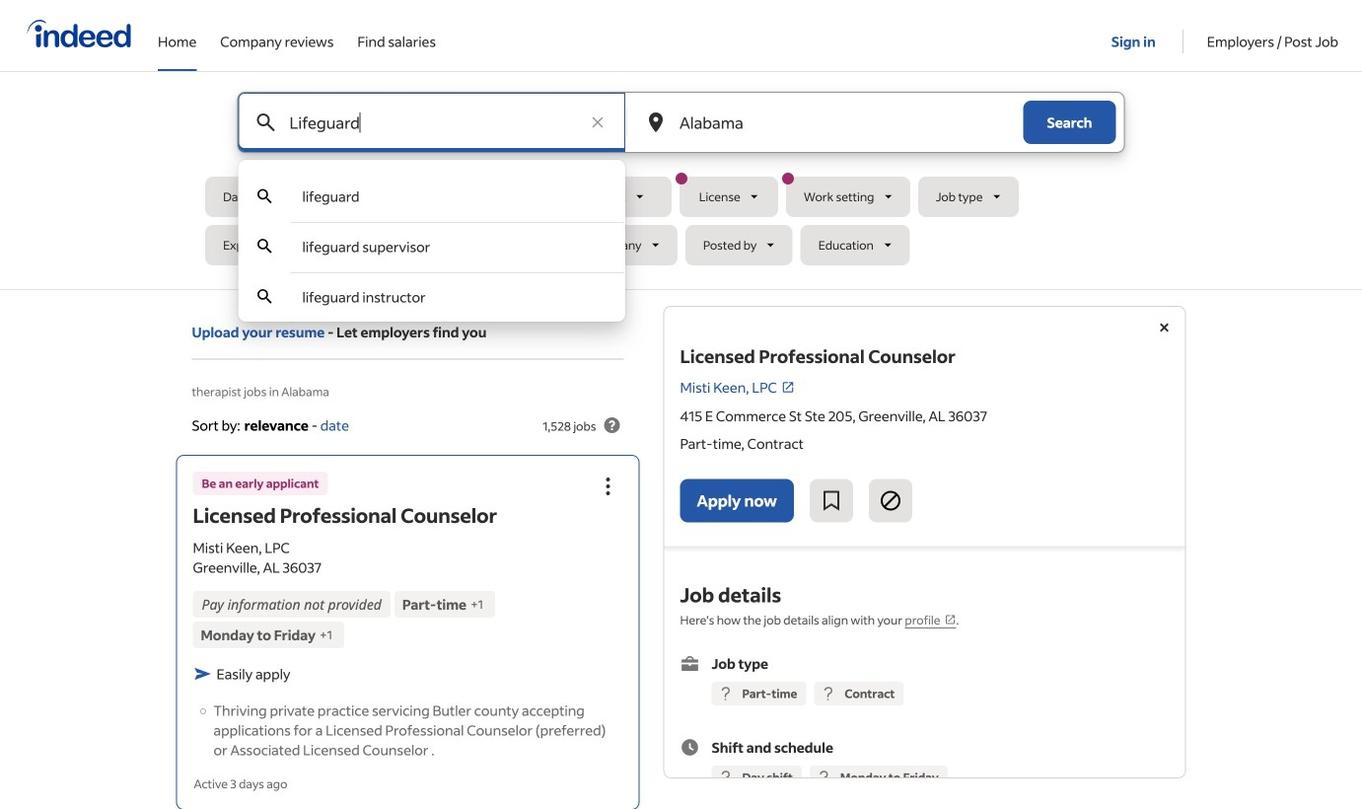 Task type: locate. For each thing, give the bounding box(es) containing it.
job preferences (opens in a new window) image
[[945, 614, 957, 625]]

missing qualification image
[[819, 685, 837, 702], [815, 768, 833, 786]]

missing qualification image
[[717, 685, 735, 702], [717, 768, 735, 786]]

not interested image
[[879, 489, 903, 513]]

1 vertical spatial missing qualification image
[[815, 768, 833, 786]]

0 vertical spatial missing qualification image
[[819, 685, 837, 702]]

None search field
[[205, 92, 1157, 322]]

Edit location text field
[[676, 93, 984, 152]]

close job details image
[[1153, 316, 1177, 339]]

0 vertical spatial missing qualification image
[[717, 685, 735, 702]]

search: Job title, keywords, or company text field
[[286, 93, 578, 152]]

1 missing qualification image from the top
[[717, 685, 735, 702]]

1 vertical spatial missing qualification image
[[717, 768, 735, 786]]

job actions for licensed professional counselor is collapsed image
[[596, 474, 620, 498]]

help icon image
[[600, 413, 624, 437]]



Task type: vqa. For each thing, say whether or not it's contained in the screenshot.
missing qualification image
yes



Task type: describe. For each thing, give the bounding box(es) containing it.
save this job image
[[820, 489, 844, 513]]

missing qualification image for 1st missing qualification image from the bottom
[[815, 768, 833, 786]]

misti keen, lpc (opens in a new tab) image
[[781, 380, 795, 394]]

missing qualification image for second missing qualification image from the bottom
[[819, 685, 837, 702]]

2 missing qualification image from the top
[[717, 768, 735, 786]]

search suggestions list box
[[238, 172, 626, 322]]

clear what input image
[[588, 112, 608, 132]]



